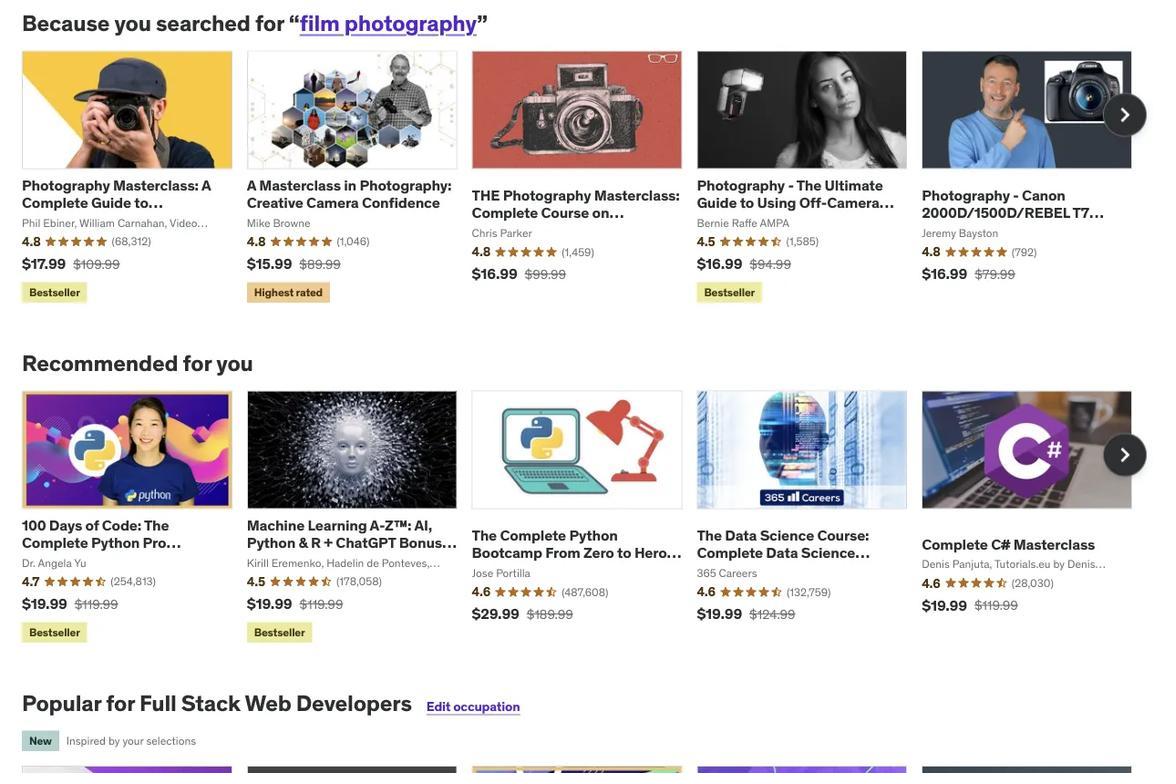 Task type: locate. For each thing, give the bounding box(es) containing it.
- inside the photography - the ultimate guide to using off-camera flash
[[788, 176, 794, 194]]

guide
[[91, 193, 131, 212], [697, 193, 737, 212]]

from
[[545, 543, 580, 562]]

film
[[300, 9, 340, 36]]

the inside the data science course: complete data science bootcamp 2023
[[697, 526, 722, 544]]

complete
[[22, 193, 88, 212], [472, 203, 538, 222], [500, 526, 566, 544], [22, 533, 88, 552], [922, 535, 988, 553], [697, 543, 763, 562]]

code:
[[102, 516, 141, 534]]

camera left user
[[922, 221, 974, 239]]

by
[[108, 734, 120, 748]]

camera right creative
[[306, 193, 359, 212]]

2023 inside the 100 days of code: the complete python pro bootcamp for 2023
[[118, 551, 152, 569]]

machine learning a-z™: ai, python & r + chatgpt bonus [2023]
[[247, 516, 442, 569]]

off-
[[799, 193, 827, 212]]

complete inside the complete python bootcamp from zero to hero in python
[[500, 526, 566, 544]]

a-
[[370, 516, 385, 534]]

- left off-
[[788, 176, 794, 194]]

1 vertical spatial in
[[472, 561, 484, 579]]

masterclass
[[259, 176, 341, 194], [1014, 535, 1095, 553]]

complete inside the photography masterclass: complete course on photography
[[472, 203, 538, 222]]

to inside the photography - the ultimate guide to using off-camera flash
[[740, 193, 754, 212]]

[2023]
[[247, 551, 292, 569]]

for
[[255, 9, 284, 36], [183, 349, 212, 376], [95, 551, 114, 569], [106, 689, 135, 717]]

in inside the complete python bootcamp from zero to hero in python
[[472, 561, 484, 579]]

2 carousel element from the top
[[22, 391, 1147, 646]]

to
[[134, 193, 148, 212], [740, 193, 754, 212], [617, 543, 631, 562]]

0 vertical spatial in
[[344, 176, 356, 194]]

photography masterclass: a complete guide to photography
[[22, 176, 211, 229]]

python left &
[[247, 533, 295, 552]]

searched
[[156, 9, 251, 36]]

inspired by your selections
[[66, 734, 196, 748]]

full
[[140, 689, 177, 717]]

0 horizontal spatial camera
[[306, 193, 359, 212]]

carousel element for because you searched for "
[[22, 51, 1147, 306]]

the photography masterclass: complete course on photography link
[[472, 186, 680, 239]]

new
[[29, 734, 52, 748]]

0 vertical spatial you
[[114, 9, 151, 36]]

course left on
[[541, 203, 589, 222]]

2 horizontal spatial to
[[740, 193, 754, 212]]

bootcamp right hero
[[697, 561, 767, 579]]

a masterclass in photography: creative camera confidence
[[247, 176, 452, 212]]

edit
[[426, 698, 451, 714]]

camera inside a masterclass in photography: creative camera confidence
[[306, 193, 359, 212]]

0 vertical spatial carousel element
[[22, 51, 1147, 306]]

camera inside photography - canon 2000d/1500d/rebel t7 camera user course
[[922, 221, 974, 239]]

100 days of code: the complete python pro bootcamp for 2023 link
[[22, 516, 181, 569]]

- inside photography - canon 2000d/1500d/rebel t7 camera user course
[[1013, 186, 1019, 204]]

ultimate
[[825, 176, 883, 194]]

the right hero
[[697, 526, 722, 544]]

selections
[[146, 734, 196, 748]]

edit occupation
[[426, 698, 520, 714]]

in
[[344, 176, 356, 194], [472, 561, 484, 579]]

masterclass: inside photography masterclass: a complete guide to photography
[[113, 176, 199, 194]]

course
[[541, 203, 589, 222], [1011, 221, 1059, 239]]

0 horizontal spatial guide
[[91, 193, 131, 212]]

1 guide from the left
[[91, 193, 131, 212]]

1 horizontal spatial course
[[1011, 221, 1059, 239]]

photography
[[344, 9, 477, 36]]

your
[[123, 734, 144, 748]]

2023 inside the data science course: complete data science bootcamp 2023
[[770, 561, 805, 579]]

photography inside photography - canon 2000d/1500d/rebel t7 camera user course
[[922, 186, 1010, 204]]

photography - canon 2000d/1500d/rebel t7 camera user course
[[922, 186, 1089, 239]]

the inside the photography - the ultimate guide to using off-camera flash
[[797, 176, 822, 194]]

2 horizontal spatial bootcamp
[[697, 561, 767, 579]]

the inside the complete python bootcamp from zero to hero in python
[[472, 526, 497, 544]]

stack
[[181, 689, 240, 717]]

a inside photography masterclass: a complete guide to photography
[[201, 176, 211, 194]]

canon
[[1022, 186, 1066, 204]]

bootcamp
[[472, 543, 542, 562], [22, 551, 92, 569], [697, 561, 767, 579]]

carousel element containing photography masterclass: a complete guide to photography
[[22, 51, 1147, 306]]

in left "from"
[[472, 561, 484, 579]]

2 guide from the left
[[697, 193, 737, 212]]

1 horizontal spatial you
[[216, 349, 253, 376]]

+
[[324, 533, 333, 552]]

using
[[757, 193, 796, 212]]

data
[[725, 526, 757, 544], [766, 543, 798, 562]]

bootcamp down days
[[22, 551, 92, 569]]

carousel element for recommended for you
[[22, 391, 1147, 646]]

camera inside the photography - the ultimate guide to using off-camera flash
[[827, 193, 879, 212]]

of
[[85, 516, 99, 534]]

1 carousel element from the top
[[22, 51, 1147, 306]]

course:
[[817, 526, 869, 544]]

2 a from the left
[[247, 176, 256, 194]]

to for using
[[740, 193, 754, 212]]

chatgpt
[[336, 533, 396, 552]]

to for photography
[[134, 193, 148, 212]]

recommended
[[22, 349, 178, 376]]

0 horizontal spatial masterclass
[[259, 176, 341, 194]]

python inside machine learning a-z™: ai, python & r + chatgpt bonus [2023]
[[247, 533, 295, 552]]

0 horizontal spatial to
[[134, 193, 148, 212]]

1 horizontal spatial camera
[[827, 193, 879, 212]]

photography
[[22, 176, 110, 194], [697, 176, 785, 194], [503, 186, 591, 204], [922, 186, 1010, 204], [22, 211, 110, 229], [472, 221, 560, 239]]

0 vertical spatial masterclass
[[259, 176, 341, 194]]

course down canon
[[1011, 221, 1059, 239]]

python left hero
[[569, 526, 618, 544]]

1 a from the left
[[201, 176, 211, 194]]

- left canon
[[1013, 186, 1019, 204]]

carousel element containing 100 days of code: the complete python pro bootcamp for 2023
[[22, 391, 1147, 646]]

science
[[760, 526, 814, 544], [801, 543, 855, 562]]

recommended for you
[[22, 349, 253, 376]]

1 horizontal spatial a
[[247, 176, 256, 194]]

1 horizontal spatial -
[[1013, 186, 1019, 204]]

the right code:
[[144, 516, 169, 534]]

guide inside the photography - the ultimate guide to using off-camera flash
[[697, 193, 737, 212]]

camera right 'using' at right
[[827, 193, 879, 212]]

1 horizontal spatial in
[[472, 561, 484, 579]]

in left confidence
[[344, 176, 356, 194]]

1 horizontal spatial 2023
[[770, 561, 805, 579]]

hero
[[634, 543, 667, 562]]

1 vertical spatial masterclass
[[1014, 535, 1095, 553]]

1 horizontal spatial bootcamp
[[472, 543, 542, 562]]

camera
[[306, 193, 359, 212], [827, 193, 879, 212], [922, 221, 974, 239]]

1 horizontal spatial guide
[[697, 193, 737, 212]]

1 horizontal spatial masterclass:
[[594, 186, 680, 204]]

0 horizontal spatial course
[[541, 203, 589, 222]]

- for canon
[[1013, 186, 1019, 204]]

the right 'using' at right
[[797, 176, 822, 194]]

to inside photography masterclass: a complete guide to photography
[[134, 193, 148, 212]]

bootcamp left "from"
[[472, 543, 542, 562]]

1 horizontal spatial to
[[617, 543, 631, 562]]

inspired
[[66, 734, 106, 748]]

0 horizontal spatial a
[[201, 176, 211, 194]]

0 horizontal spatial in
[[344, 176, 356, 194]]

2 horizontal spatial camera
[[922, 221, 974, 239]]

for inside the 100 days of code: the complete python pro bootcamp for 2023
[[95, 551, 114, 569]]

popular for full stack web developers
[[22, 689, 412, 717]]

the right ai,
[[472, 526, 497, 544]]

masterclass inside a masterclass in photography: creative camera confidence
[[259, 176, 341, 194]]

carousel element
[[22, 51, 1147, 306], [22, 391, 1147, 646]]

developers
[[296, 689, 412, 717]]

days
[[49, 516, 82, 534]]

0 horizontal spatial -
[[788, 176, 794, 194]]

photography inside the photography - the ultimate guide to using off-camera flash
[[697, 176, 785, 194]]

1 vertical spatial carousel element
[[22, 391, 1147, 646]]

0 horizontal spatial masterclass:
[[113, 176, 199, 194]]

python left pro at bottom
[[91, 533, 140, 552]]

0 horizontal spatial data
[[725, 526, 757, 544]]

a
[[201, 176, 211, 194], [247, 176, 256, 194]]

masterclass: inside the photography masterclass: complete course on photography
[[594, 186, 680, 204]]

because you searched for " film photography "
[[22, 9, 487, 36]]

python
[[569, 526, 618, 544], [91, 533, 140, 552], [247, 533, 295, 552], [488, 561, 536, 579]]

you
[[114, 9, 151, 36], [216, 349, 253, 376]]

course inside the photography masterclass: complete course on photography
[[541, 203, 589, 222]]

0 horizontal spatial you
[[114, 9, 151, 36]]

complete inside the 100 days of code: the complete python pro bootcamp for 2023
[[22, 533, 88, 552]]

-
[[788, 176, 794, 194], [1013, 186, 1019, 204]]

r
[[311, 533, 321, 552]]

0 horizontal spatial bootcamp
[[22, 551, 92, 569]]

2023
[[118, 551, 152, 569], [770, 561, 805, 579]]

the
[[472, 186, 500, 204]]

guide inside photography masterclass: a complete guide to photography
[[91, 193, 131, 212]]

0 horizontal spatial 2023
[[118, 551, 152, 569]]

masterclass:
[[113, 176, 199, 194], [594, 186, 680, 204]]

the
[[797, 176, 822, 194], [144, 516, 169, 534], [472, 526, 497, 544], [697, 526, 722, 544]]



Task type: vqa. For each thing, say whether or not it's contained in the screenshot.
'Film'
yes



Task type: describe. For each thing, give the bounding box(es) containing it.
complete c# masterclass link
[[922, 535, 1095, 553]]

flash
[[697, 211, 733, 229]]

zero
[[583, 543, 614, 562]]

photography - the ultimate guide to using off-camera flash
[[697, 176, 883, 229]]

popular
[[22, 689, 101, 717]]

bootcamp inside the data science course: complete data science bootcamp 2023
[[697, 561, 767, 579]]

bootcamp inside the complete python bootcamp from zero to hero in python
[[472, 543, 542, 562]]

1 horizontal spatial masterclass
[[1014, 535, 1095, 553]]

photography:
[[360, 176, 452, 194]]

creative
[[247, 193, 303, 212]]

learning
[[308, 516, 367, 534]]

ai,
[[414, 516, 432, 534]]

2000d/1500d/rebel
[[922, 203, 1070, 222]]

1 vertical spatial you
[[216, 349, 253, 376]]

python left "from"
[[488, 561, 536, 579]]

- for the
[[788, 176, 794, 194]]

occupation
[[453, 698, 520, 714]]

the complete python bootcamp from zero to hero in python link
[[472, 526, 682, 579]]

photography masterclass: a complete guide to photography link
[[22, 176, 211, 229]]

pro
[[143, 533, 166, 552]]

on
[[592, 203, 609, 222]]

confidence
[[362, 193, 440, 212]]

"
[[289, 9, 300, 36]]

guide for using
[[697, 193, 737, 212]]

a masterclass in photography: creative camera confidence link
[[247, 176, 452, 212]]

machine learning a-z™: ai, python & r + chatgpt bonus [2023] link
[[247, 516, 457, 569]]

z™:
[[385, 516, 412, 534]]

next image
[[1110, 440, 1140, 469]]

the photography masterclass: complete course on photography
[[472, 186, 680, 239]]

bootcamp inside the 100 days of code: the complete python pro bootcamp for 2023
[[22, 551, 92, 569]]

web
[[245, 689, 291, 717]]

course inside photography - canon 2000d/1500d/rebel t7 camera user course
[[1011, 221, 1059, 239]]

machine
[[247, 516, 305, 534]]

100 days of code: the complete python pro bootcamp for 2023
[[22, 516, 169, 569]]

complete inside the data science course: complete data science bootcamp 2023
[[697, 543, 763, 562]]

film photography link
[[300, 9, 477, 36]]

complete inside photography masterclass: a complete guide to photography
[[22, 193, 88, 212]]

photography - canon 2000d/1500d/rebel t7 camera user course link
[[922, 186, 1104, 239]]

to inside the complete python bootcamp from zero to hero in python
[[617, 543, 631, 562]]

complete c# masterclass
[[922, 535, 1095, 553]]

edit occupation button
[[426, 698, 520, 714]]

t7
[[1073, 203, 1089, 222]]

the inside the 100 days of code: the complete python pro bootcamp for 2023
[[144, 516, 169, 534]]

&
[[299, 533, 308, 552]]

bonus
[[399, 533, 442, 552]]

a inside a masterclass in photography: creative camera confidence
[[247, 176, 256, 194]]

python inside the 100 days of code: the complete python pro bootcamp for 2023
[[91, 533, 140, 552]]

"
[[477, 9, 487, 36]]

guide for photography
[[91, 193, 131, 212]]

1 horizontal spatial data
[[766, 543, 798, 562]]

camera for photography:
[[306, 193, 359, 212]]

photography - the ultimate guide to using off-camera flash link
[[697, 176, 894, 229]]

the data science course: complete data science bootcamp 2023
[[697, 526, 869, 579]]

next image
[[1110, 100, 1140, 129]]

user
[[977, 221, 1008, 239]]

because
[[22, 9, 110, 36]]

camera for 2000d/1500d/rebel
[[922, 221, 974, 239]]

in inside a masterclass in photography: creative camera confidence
[[344, 176, 356, 194]]

the data science course: complete data science bootcamp 2023 link
[[697, 526, 870, 579]]

100
[[22, 516, 46, 534]]

c#
[[991, 535, 1010, 553]]

the complete python bootcamp from zero to hero in python
[[472, 526, 667, 579]]



